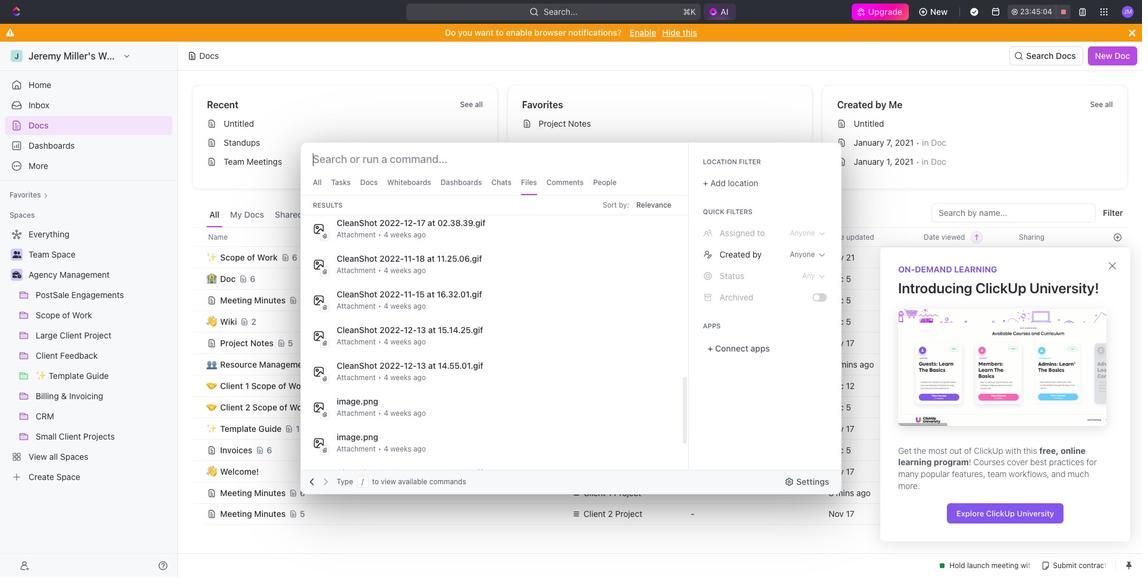 Task type: locate. For each thing, give the bounding box(es) containing it.
2 13 from the top
[[417, 361, 426, 371]]

untitled down created by me
[[854, 118, 885, 129]]

0 vertical spatial project notes
[[539, 118, 591, 129]]

untitled for created by me
[[854, 118, 885, 129]]

0 vertical spatial to
[[496, 27, 504, 38]]

0 vertical spatial 18
[[416, 254, 425, 264]]

untitled for recent
[[224, 118, 254, 129]]

search docs button
[[1010, 46, 1084, 65]]

to view available commands
[[372, 477, 467, 486]]

clickup up courses
[[975, 446, 1004, 456]]

2
[[251, 316, 257, 327], [346, 381, 351, 391], [245, 402, 250, 412], [347, 402, 352, 412], [608, 509, 613, 519]]

dec for invoices
[[829, 445, 844, 455]]

agency inside row
[[584, 466, 613, 477]]

11- up cleanshot 2022-11-15 at 16.32.01.gif
[[404, 254, 416, 264]]

xqnvl image for created
[[703, 250, 713, 260]]

yesterday down introducing
[[924, 316, 962, 327]]

1 horizontal spatial 15
[[924, 445, 933, 455]]

with
[[1006, 446, 1022, 456]]

1 vertical spatial minutes
[[254, 488, 286, 498]]

sort by:
[[603, 201, 630, 210]]

learning
[[899, 457, 932, 468]]

0 horizontal spatial notes
[[250, 338, 274, 348]]

15 up cleanshot 2022-12-13 at 15.14.25.gif
[[416, 289, 425, 299]]

at left 11.25.06.gif
[[427, 254, 435, 264]]

1 horizontal spatial project notes
[[539, 118, 591, 129]]

1 16 from the top
[[924, 402, 933, 412]]

mins for row containing resource management
[[936, 359, 954, 369]]

standups link
[[202, 133, 493, 152]]

mins for 13th row
[[932, 488, 950, 498]]

work down client 1 scope of work docs
[[290, 402, 310, 412]]

16.32.01.gif
[[437, 289, 482, 299]]

archived button
[[451, 204, 491, 227]]

6 2022- from the top
[[380, 468, 404, 478]]

2 horizontal spatial to
[[758, 228, 765, 238]]

1 horizontal spatial see all button
[[1086, 98, 1119, 112]]

at left 16.32.01.gif
[[427, 289, 435, 299]]

clickup inside on-demand learning introducing clickup university!
[[976, 280, 1027, 296]]

2 nov 17 from the top
[[829, 424, 855, 434]]

0 vertical spatial image.png
[[337, 396, 379, 407]]

scope for 2
[[253, 402, 277, 412]]

table containing scope of work
[[192, 227, 1129, 526]]

3 cleanshot from the top
[[337, 289, 378, 299]]

favorites
[[522, 99, 564, 110], [10, 190, 41, 199]]

11- right view
[[404, 468, 416, 478]]

2021
[[896, 138, 914, 148], [895, 157, 914, 167]]

11- for 15
[[404, 289, 416, 299]]

2 vertical spatial meeting
[[220, 509, 252, 519]]

6 for invoices
[[267, 445, 272, 455]]

1 vertical spatial •
[[917, 157, 920, 166]]

1 horizontal spatial created
[[838, 99, 874, 110]]

7 row from the top
[[192, 354, 1129, 375]]

2 anyone from the top
[[790, 250, 816, 259]]

anyone for assigned to
[[790, 229, 816, 238]]

5 4 weeks ago from the top
[[384, 338, 426, 346]]

13 row from the top
[[192, 481, 1129, 505]]

attachment down resource management button
[[337, 409, 376, 418]]

6 row from the top
[[192, 331, 1129, 355]]

5 2022- from the top
[[380, 361, 404, 371]]

0 horizontal spatial untitled link
[[202, 114, 493, 133]]

2 row from the top
[[192, 246, 1129, 269]]

1 horizontal spatial management
[[259, 359, 311, 369]]

1 vertical spatial management
[[259, 359, 311, 369]]

nov down dec 12
[[829, 424, 844, 434]]

1 horizontal spatial assigned
[[720, 228, 755, 238]]

2 2021 from the top
[[895, 157, 914, 167]]

+ left add
[[703, 178, 709, 188]]

new right the upgrade
[[931, 7, 948, 17]]

1 vertical spatial business time image
[[573, 469, 581, 475]]

client for client 1 scope of work docs
[[220, 381, 243, 391]]

2 date from the left
[[924, 232, 940, 241]]

1 horizontal spatial archived
[[720, 292, 754, 302]]

0 vertical spatial in
[[923, 138, 930, 148]]

0 vertical spatial agency
[[29, 270, 57, 280]]

untitled link
[[202, 114, 493, 133], [833, 114, 1123, 133]]

0 horizontal spatial see all
[[460, 100, 483, 109]]

0 horizontal spatial archived
[[454, 210, 488, 220]]

2022- for 18.05.02.gif
[[380, 468, 404, 478]]

2 vertical spatial minutes
[[254, 509, 286, 519]]

meeting for client 2 project
[[220, 509, 252, 519]]

0 vertical spatial 11-
[[404, 254, 416, 264]]

untitled
[[224, 118, 254, 129], [854, 118, 885, 129]]

5 cleanshot from the top
[[337, 361, 378, 371]]

work for 1
[[289, 381, 309, 391]]

at left 02.38.39.gif
[[428, 218, 436, 228]]

1 untitled link from the left
[[202, 114, 493, 133]]

private
[[314, 210, 341, 220]]

0 horizontal spatial 1
[[245, 381, 249, 391]]

11- up cleanshot 2022-12-13 at 15.14.25.gif
[[404, 289, 416, 299]]

0 vertical spatial 12-
[[404, 218, 417, 228]]

1 horizontal spatial all
[[1106, 100, 1114, 109]]

minutes for client 1 project
[[254, 488, 286, 498]]

want
[[475, 27, 494, 38]]

2 see from the left
[[1091, 100, 1104, 109]]

see
[[460, 100, 473, 109], [1091, 100, 1104, 109]]

0 vertical spatial agency management
[[29, 270, 110, 280]]

• inside "january 7, 2021 • in doc"
[[917, 138, 920, 147]]

5 row from the top
[[192, 310, 1129, 334]]

1 vertical spatial new
[[1096, 51, 1113, 61]]

0 vertical spatial 1
[[245, 381, 249, 391]]

attachment down tasks
[[337, 195, 376, 204]]

1 vertical spatial by
[[753, 249, 762, 260]]

see all button
[[456, 98, 488, 112], [1086, 98, 1119, 112]]

0 vertical spatial anyone
[[790, 229, 816, 238]]

mins for row containing welcome!
[[932, 466, 950, 477]]

management inside button
[[259, 359, 311, 369]]

10 row from the top
[[192, 417, 1129, 441]]

january left 7,
[[854, 138, 885, 148]]

2 vertical spatial to
[[372, 477, 379, 486]]

filter
[[739, 158, 761, 165]]

row containing client 2 scope of work docs
[[192, 396, 1129, 419]]

1 11- from the top
[[404, 254, 416, 264]]

4 weeks ago
[[384, 195, 426, 204], [384, 230, 426, 239], [384, 266, 426, 275], [384, 302, 426, 311], [384, 338, 426, 346], [384, 373, 426, 382], [384, 409, 426, 418], [384, 445, 426, 454]]

4 2022- from the top
[[380, 325, 404, 335]]

dashboards down the docs link
[[29, 140, 75, 151]]

dec 5
[[829, 274, 852, 284], [924, 274, 947, 284], [829, 295, 852, 305], [924, 295, 947, 305], [829, 316, 852, 327], [829, 402, 852, 412], [829, 445, 852, 455]]

1 vertical spatial 15
[[924, 445, 933, 455]]

client 1 scope of work docs
[[220, 381, 331, 391]]

january for january 1, 2021
[[854, 157, 885, 167]]

1 horizontal spatial business time image
[[573, 469, 581, 475]]

0 vertical spatial this
[[683, 27, 698, 38]]

1 horizontal spatial notes
[[569, 118, 591, 129]]

1 horizontal spatial see
[[1091, 100, 1104, 109]]

8 attachment from the top
[[337, 445, 376, 454]]

1 vertical spatial 1
[[608, 488, 612, 498]]

0 vertical spatial 13
[[417, 325, 426, 335]]

0 vertical spatial 16 mins ago
[[924, 402, 970, 412]]

attachment down workspace button
[[337, 230, 376, 239]]

january left 1,
[[854, 157, 885, 167]]

dec for doc
[[829, 274, 844, 284]]

4 4 weeks ago from the top
[[384, 302, 426, 311]]

xqnvl image
[[703, 229, 713, 238], [703, 250, 713, 260], [703, 271, 713, 281]]

1 13 from the top
[[417, 325, 426, 335]]

0 vertical spatial meeting
[[220, 295, 252, 305]]

0 vertical spatial notes
[[569, 118, 591, 129]]

courses
[[974, 457, 1006, 468]]

2 see all button from the left
[[1086, 98, 1119, 112]]

doc inside row
[[220, 274, 236, 284]]

0 horizontal spatial date
[[829, 232, 845, 241]]

agency management inside row
[[584, 466, 665, 477]]

2 untitled from the left
[[854, 118, 885, 129]]

1 minutes from the top
[[254, 295, 286, 305]]

1 vertical spatial yesterday
[[924, 338, 962, 348]]

1 horizontal spatial all
[[313, 178, 322, 187]]

client down client 1 project
[[584, 509, 606, 519]]

dashboards up archived button
[[441, 178, 482, 187]]

clickup down learning
[[976, 280, 1027, 296]]

0 vertical spatial business time image
[[12, 271, 21, 279]]

nov 17 for 4 mins ago
[[829, 466, 855, 477]]

16 for 5
[[924, 402, 933, 412]]

meeting minutes for client 2 project
[[220, 509, 286, 519]]

1 horizontal spatial to
[[496, 27, 504, 38]]

january 1, 2021 • in doc
[[854, 157, 947, 167]]

13 for 15.14.25.gif
[[417, 325, 426, 335]]

3
[[829, 488, 834, 498], [924, 488, 930, 498]]

nov 17 up dec 12
[[829, 338, 855, 348]]

column header
[[192, 227, 205, 247], [565, 227, 684, 247]]

project notes up resource
[[220, 338, 274, 348]]

nov up dec 12
[[829, 338, 844, 348]]

dec 5 for client 2 scope of work docs
[[829, 402, 852, 412]]

nov 17 for yesterday
[[829, 338, 855, 348]]

1 vertical spatial favorites
[[10, 190, 41, 199]]

3 right more.
[[924, 488, 930, 498]]

+
[[703, 178, 709, 188], [708, 343, 714, 354]]

in up january 1, 2021 • in doc
[[923, 138, 930, 148]]

13 up cleanshot 2022-12-13 at 14.55.01.gif
[[417, 325, 426, 335]]

18 inside row
[[924, 359, 933, 369]]

january 7, 2021 • in doc
[[854, 138, 947, 148]]

dec for client 1 scope of work docs
[[829, 381, 844, 391]]

23:45:04
[[1021, 7, 1053, 16]]

1 all from the left
[[475, 100, 483, 109]]

created up status
[[720, 249, 751, 260]]

1 anyone from the top
[[790, 229, 816, 238]]

1 horizontal spatial new
[[1096, 51, 1113, 61]]

all left the my
[[210, 210, 220, 220]]

11-
[[404, 254, 416, 264], [404, 289, 416, 299], [404, 468, 416, 478]]

2 - from the top
[[691, 402, 695, 412]]

3 11- from the top
[[404, 468, 416, 478]]

3 meeting minutes from the top
[[220, 509, 286, 519]]

12- down cleanshot 2022-12-13 at 15.14.25.gif
[[404, 361, 417, 371]]

1 horizontal spatial 1
[[608, 488, 612, 498]]

dec 5 for invoices
[[829, 445, 852, 455]]

3 4 weeks ago from the top
[[384, 266, 426, 275]]

this up the best
[[1024, 446, 1038, 456]]

2 3 from the left
[[924, 488, 930, 498]]

1 12- from the top
[[404, 218, 417, 228]]

2021 right 7,
[[896, 138, 914, 148]]

4 nov from the top
[[829, 466, 844, 477]]

3 12- from the top
[[404, 361, 417, 371]]

• down "january 7, 2021 • in doc"
[[917, 157, 920, 166]]

• inside january 1, 2021 • in doc
[[917, 157, 920, 166]]

+ left connect
[[708, 343, 714, 354]]

jkkwz image
[[703, 293, 713, 302]]

archived
[[454, 210, 488, 220], [720, 292, 754, 302]]

much
[[1069, 469, 1090, 479]]

and
[[1052, 469, 1066, 479]]

1 vertical spatial notes
[[250, 338, 274, 348]]

1 - from the top
[[691, 381, 695, 391]]

scrollable content region
[[301, 0, 689, 568]]

1 vertical spatial meeting
[[220, 488, 252, 498]]

0 horizontal spatial all
[[210, 210, 220, 220]]

attachment down cleanshot 2022-11-15 at 16.32.01.gif
[[337, 302, 376, 311]]

3 nov from the top
[[829, 424, 844, 434]]

scope
[[220, 252, 245, 262], [251, 381, 276, 391], [253, 402, 277, 412]]

client up "template"
[[220, 402, 243, 412]]

client up client 2 project
[[584, 488, 606, 498]]

scope down name
[[220, 252, 245, 262]]

2 yesterday from the top
[[924, 338, 962, 348]]

agency
[[29, 270, 57, 280], [584, 466, 613, 477]]

january for january 7, 2021
[[854, 138, 885, 148]]

new for new doc
[[1096, 51, 1113, 61]]

1 vertical spatial meeting minutes
[[220, 488, 286, 498]]

tab list
[[207, 204, 491, 227]]

2 image.png from the top
[[337, 432, 379, 442]]

4 down resource management button
[[384, 409, 389, 418]]

assigned down the filters
[[720, 228, 755, 238]]

get
[[899, 446, 912, 456]]

dialog
[[881, 248, 1131, 542]]

template guide
[[220, 424, 282, 434]]

cell
[[192, 246, 205, 268], [565, 246, 684, 268], [917, 246, 1013, 268], [1013, 246, 1108, 268], [192, 268, 205, 289], [565, 268, 684, 289], [192, 289, 205, 311], [565, 289, 684, 311], [192, 311, 205, 332], [565, 311, 684, 332], [192, 332, 205, 354], [565, 332, 684, 354], [192, 354, 205, 375], [565, 354, 684, 375], [192, 375, 205, 396], [192, 396, 205, 418], [192, 418, 205, 439], [192, 439, 205, 461], [1108, 439, 1129, 461], [192, 461, 205, 482], [1108, 461, 1129, 482], [192, 482, 205, 504], [1108, 482, 1129, 504], [192, 504, 205, 525], [917, 504, 1013, 525], [1108, 504, 1129, 525]]

1 nov 17 from the top
[[829, 338, 855, 348]]

4 inside row
[[924, 466, 930, 477]]

management for resource management button
[[259, 359, 311, 369]]

apps
[[703, 322, 721, 330]]

11 row from the top
[[192, 438, 1129, 462]]

• for january 1, 2021
[[917, 157, 920, 166]]

1 horizontal spatial 12
[[847, 381, 855, 391]]

table
[[192, 227, 1129, 526]]

management for agency management link
[[60, 270, 110, 280]]

0 vertical spatial new
[[931, 7, 948, 17]]

1 vertical spatial dashboards
[[441, 178, 482, 187]]

2 attachment from the top
[[337, 230, 376, 239]]

2 xqnvl image from the top
[[703, 250, 713, 260]]

results
[[313, 201, 343, 209]]

docs down inbox
[[29, 120, 49, 130]]

1 horizontal spatial untitled link
[[833, 114, 1123, 133]]

all left tasks
[[313, 178, 322, 187]]

15 up learning
[[924, 445, 933, 455]]

date left "viewed"
[[924, 232, 940, 241]]

out
[[950, 446, 963, 456]]

yesterday for 17
[[924, 338, 962, 348]]

nov down settings
[[829, 509, 844, 519]]

at for 16.32.01.gif
[[427, 289, 435, 299]]

xqnvl image for assigned
[[703, 229, 713, 238]]

see all for recent
[[460, 100, 483, 109]]

3 down settings
[[829, 488, 834, 498]]

me
[[889, 99, 903, 110]]

team meetings link
[[202, 152, 493, 171]]

9 row from the top
[[192, 396, 1129, 419]]

this right hide at top right
[[683, 27, 698, 38]]

2 minutes from the top
[[254, 488, 286, 498]]

1 horizontal spatial 18
[[924, 359, 933, 369]]

0 vertical spatial by
[[876, 99, 887, 110]]

2 12- from the top
[[404, 325, 417, 335]]

0 vertical spatial yesterday
[[924, 316, 962, 327]]

dec 5 for wiki
[[829, 316, 852, 327]]

3 minutes from the top
[[254, 509, 286, 519]]

1 see all button from the left
[[456, 98, 488, 112]]

4
[[384, 195, 389, 204], [384, 230, 389, 239], [384, 266, 389, 275], [384, 302, 389, 311], [384, 338, 389, 346], [384, 373, 389, 382], [384, 409, 389, 418], [384, 445, 389, 454], [924, 466, 930, 477]]

1 2022- from the top
[[380, 218, 404, 228]]

row
[[192, 227, 1129, 247], [192, 246, 1129, 269], [192, 267, 1129, 291], [192, 288, 1129, 312], [192, 310, 1129, 334], [192, 331, 1129, 355], [192, 354, 1129, 375], [192, 374, 1129, 398], [192, 396, 1129, 419], [192, 417, 1129, 441], [192, 438, 1129, 462], [192, 461, 1129, 482], [192, 481, 1129, 505], [192, 502, 1129, 526]]

client for client 2 scope of work docs
[[220, 402, 243, 412]]

date up nov 21
[[829, 232, 845, 241]]

project
[[539, 118, 566, 129], [220, 338, 248, 348], [614, 488, 642, 498], [616, 509, 643, 519]]

explore clickup university
[[957, 509, 1055, 519]]

0 horizontal spatial created
[[720, 249, 751, 260]]

1 vertical spatial this
[[1024, 446, 1038, 456]]

0 vertical spatial work
[[257, 252, 278, 262]]

3 meeting from the top
[[220, 509, 252, 519]]

1 vertical spatial 18
[[924, 359, 933, 369]]

see for created by me
[[1091, 100, 1104, 109]]

business time image
[[12, 271, 21, 279], [573, 469, 581, 475]]

2 vertical spatial 12-
[[404, 361, 417, 371]]

attachment up resource management button
[[337, 338, 376, 346]]

doc inside button
[[1115, 51, 1131, 61]]

1 vertical spatial clickup
[[975, 446, 1004, 456]]

assigned inside button
[[407, 210, 443, 220]]

nov 17 down settings
[[829, 509, 855, 519]]

1 vertical spatial 2021
[[895, 157, 914, 167]]

15
[[416, 289, 425, 299], [924, 445, 933, 455]]

relevance
[[637, 201, 672, 210]]

1 meeting from the top
[[220, 295, 252, 305]]

image.png
[[337, 396, 379, 407], [337, 432, 379, 442]]

1 vertical spatial +
[[708, 343, 714, 354]]

1 row from the top
[[192, 227, 1129, 247]]

17 mins ago down the 18 mins ago
[[924, 381, 970, 391]]

attachment down cleanshot 2022-12-13 at 14.55.01.gif
[[337, 373, 376, 382]]

nov left 21
[[829, 252, 844, 262]]

mins for row containing client 1 scope of work docs
[[935, 381, 953, 391]]

of
[[247, 252, 255, 262], [278, 381, 286, 391], [280, 402, 288, 412], [965, 446, 972, 456]]

yesterday up the 18 mins ago
[[924, 338, 962, 348]]

1 vertical spatial assigned
[[720, 228, 755, 238]]

3 mins ago down settings
[[829, 488, 871, 498]]

1 untitled from the left
[[224, 118, 254, 129]]

ago
[[414, 195, 426, 204], [414, 230, 426, 239], [414, 266, 426, 275], [414, 302, 426, 311], [414, 338, 426, 346], [860, 359, 875, 369], [956, 359, 970, 369], [414, 373, 426, 382], [956, 381, 970, 391], [956, 402, 970, 412], [414, 409, 426, 418], [956, 424, 970, 434], [414, 445, 426, 454], [956, 445, 970, 455], [952, 466, 967, 477], [857, 488, 871, 498], [952, 488, 967, 498]]

nov 17 up settings
[[829, 466, 855, 477]]

1 cleanshot from the top
[[337, 218, 378, 228]]

1 for scope
[[245, 381, 249, 391]]

to right /
[[372, 477, 379, 486]]

row containing name
[[192, 227, 1129, 247]]

column header down by:
[[565, 227, 684, 247]]

program
[[934, 457, 970, 468]]

scope up the guide
[[253, 402, 277, 412]]

client for client 1 project
[[584, 488, 606, 498]]

in
[[923, 138, 930, 148], [923, 157, 929, 167]]

management inside "sidebar" navigation
[[60, 270, 110, 280]]

1 down resource
[[245, 381, 249, 391]]

16 mins ago for 5
[[924, 402, 970, 412]]

1 yesterday from the top
[[924, 316, 962, 327]]

see for recent
[[460, 100, 473, 109]]

docs
[[199, 51, 219, 61], [1057, 51, 1077, 61], [29, 120, 49, 130], [360, 178, 378, 187], [244, 210, 264, 220], [311, 381, 331, 391], [312, 402, 332, 412]]

1 3 mins ago from the left
[[829, 488, 871, 498]]

3 2022- from the top
[[380, 289, 404, 299]]

1 see from the left
[[460, 100, 473, 109]]

clickup inside button
[[987, 509, 1016, 519]]

add
[[711, 178, 726, 188]]

column header left name
[[192, 227, 205, 247]]

clickup right explore
[[987, 509, 1016, 519]]

2 cleanshot from the top
[[337, 254, 378, 264]]

nov 17 down dec 12
[[829, 424, 855, 434]]

0 vertical spatial meeting minutes
[[220, 295, 286, 305]]

12- up cleanshot 2022-11-18 at 11.25.06.gif
[[404, 218, 417, 228]]

2 11- from the top
[[404, 289, 416, 299]]

12- for 14.55.01.gif
[[404, 361, 417, 371]]

image.png up welcome! button
[[337, 432, 379, 442]]

14 row from the top
[[192, 502, 1129, 526]]

quick filters
[[703, 208, 753, 215]]

at left 15.14.25.gif
[[428, 325, 436, 335]]

row containing wiki
[[192, 310, 1129, 334]]

1 horizontal spatial agency management
[[584, 466, 665, 477]]

at left 18.05.02.gif
[[427, 468, 434, 478]]

row containing doc
[[192, 267, 1129, 291]]

connect
[[716, 343, 749, 354]]

+ for + connect apps
[[708, 343, 714, 354]]

5 - from the top
[[691, 488, 695, 498]]

to right want
[[496, 27, 504, 38]]

mins for row containing template guide
[[936, 424, 954, 434]]

4 up workspace
[[384, 195, 389, 204]]

of down client 1 scope of work docs
[[280, 402, 288, 412]]

1 3 from the left
[[829, 488, 834, 498]]

1 date from the left
[[829, 232, 845, 241]]

assigned for assigned to
[[720, 228, 755, 238]]

6
[[292, 252, 298, 262], [250, 274, 256, 284], [267, 445, 272, 455], [300, 488, 305, 498]]

date viewed
[[924, 232, 966, 241]]

explore clickup university button
[[948, 504, 1064, 524]]

12 row from the top
[[192, 461, 1129, 482]]

cleanshot for cleanshot 2022-12-13 at 15.14.25.gif
[[337, 325, 378, 335]]

0 vertical spatial all
[[313, 178, 322, 187]]

4 cleanshot from the top
[[337, 325, 378, 335]]

+ connect apps
[[708, 343, 770, 354]]

18
[[416, 254, 425, 264], [924, 359, 933, 369]]

at for 15.14.25.gif
[[428, 325, 436, 335]]

1 attachment from the top
[[337, 195, 376, 204]]

to up created by
[[758, 228, 765, 238]]

untitled up standups
[[224, 118, 254, 129]]

dec for wiki
[[829, 316, 844, 327]]

nov for 4 mins ago
[[829, 466, 844, 477]]

0 horizontal spatial 3
[[829, 488, 834, 498]]

xqnvl image up "jkkwz" icon
[[703, 271, 713, 281]]

1 up client 2 project
[[608, 488, 612, 498]]

5
[[847, 274, 852, 284], [942, 274, 947, 284], [300, 295, 305, 305], [847, 295, 852, 305], [942, 295, 947, 305], [847, 316, 852, 327], [288, 338, 293, 348], [847, 402, 852, 412], [847, 445, 852, 455], [300, 509, 305, 519]]

0 vertical spatial clickup
[[976, 280, 1027, 296]]

all inside button
[[210, 210, 220, 220]]

0 horizontal spatial dashboards
[[29, 140, 75, 151]]

filters
[[727, 208, 753, 215]]

0 vertical spatial 2021
[[896, 138, 914, 148]]

1 for project
[[608, 488, 612, 498]]

8 row from the top
[[192, 374, 1129, 398]]

home link
[[5, 76, 173, 95]]

2 horizontal spatial management
[[615, 466, 665, 477]]

0 horizontal spatial this
[[683, 27, 698, 38]]

16 mins ago for 17
[[924, 424, 970, 434]]

location filter
[[703, 158, 761, 165]]

1 horizontal spatial dashboards
[[441, 178, 482, 187]]

this
[[683, 27, 698, 38], [1024, 446, 1038, 456]]

cleanshot 2022-12-17 at 02.38.39.gif
[[337, 218, 486, 228]]

of up !
[[965, 446, 972, 456]]

4 down workspace button
[[384, 230, 389, 239]]

2 nov from the top
[[829, 338, 844, 348]]

2 untitled link from the left
[[833, 114, 1123, 133]]

0 vertical spatial minutes
[[254, 295, 286, 305]]

cleanshot 2022-12-13 at 15.14.25.gif
[[337, 325, 483, 335]]

many
[[899, 469, 919, 479]]

docs link
[[5, 116, 173, 135]]

by left 'me'
[[876, 99, 887, 110]]

6 cleanshot from the top
[[337, 468, 378, 478]]

0 vertical spatial assigned
[[407, 210, 443, 220]]

3 weeks from the top
[[391, 266, 412, 275]]

Search or run a command… text field
[[313, 152, 460, 167]]

work down my docs button
[[257, 252, 278, 262]]

1 horizontal spatial agency
[[584, 466, 613, 477]]

2021 right 1,
[[895, 157, 914, 167]]

sharing
[[1020, 232, 1045, 241]]

get the most out of clickup with this
[[899, 446, 1040, 456]]

0 horizontal spatial see
[[460, 100, 473, 109]]

2 meeting minutes from the top
[[220, 488, 286, 498]]

location
[[703, 158, 738, 165]]

2 all from the left
[[1106, 100, 1114, 109]]

work up client 2 scope of work docs
[[289, 381, 309, 391]]

introducing
[[899, 280, 973, 296]]

minutes for client 2 project
[[254, 509, 286, 519]]

at left 14.55.01.gif
[[428, 361, 436, 371]]

14.55.01.gif
[[438, 361, 484, 371]]

4 mins ago
[[924, 466, 967, 477]]

0 vertical spatial xqnvl image
[[703, 229, 713, 238]]

4 row from the top
[[192, 288, 1129, 312]]

1 vertical spatial all
[[210, 210, 220, 220]]

private button
[[311, 204, 344, 227]]

docs right the my
[[244, 210, 264, 220]]

project notes inside row
[[220, 338, 274, 348]]

3 nov 17 from the top
[[829, 466, 855, 477]]

12
[[847, 381, 855, 391], [296, 424, 305, 434]]

project notes up comments
[[539, 118, 591, 129]]

1 vertical spatial 16
[[924, 424, 933, 434]]

2 16 mins ago from the top
[[924, 424, 970, 434]]

8 weeks from the top
[[391, 445, 412, 454]]

4 right many
[[924, 466, 930, 477]]

16 mins ago up 15 mins ago
[[924, 424, 970, 434]]

created left 'me'
[[838, 99, 874, 110]]

search
[[1027, 51, 1054, 61]]

0 horizontal spatial see all button
[[456, 98, 488, 112]]

7 4 weeks ago from the top
[[384, 409, 426, 418]]

to
[[496, 27, 504, 38], [758, 228, 765, 238], [372, 477, 379, 486]]

0 vertical spatial •
[[917, 138, 920, 147]]

archived down status
[[720, 292, 754, 302]]

university
[[1018, 509, 1055, 519]]

2 vertical spatial meeting minutes
[[220, 509, 286, 519]]

1 xqnvl image from the top
[[703, 229, 713, 238]]

1 horizontal spatial by
[[876, 99, 887, 110]]

0 horizontal spatial all
[[475, 100, 483, 109]]

client for client 2 project
[[584, 509, 606, 519]]

3 mins ago down popular
[[924, 488, 967, 498]]

favorites inside button
[[10, 190, 41, 199]]

anyone for created by
[[790, 250, 816, 259]]

image.png down resource management button
[[337, 396, 379, 407]]

1 vertical spatial agency
[[584, 466, 613, 477]]

new right the search docs
[[1096, 51, 1113, 61]]

nov up settings
[[829, 466, 844, 477]]

6 attachment from the top
[[337, 373, 376, 382]]

1 vertical spatial project notes
[[220, 338, 274, 348]]

3 row from the top
[[192, 267, 1129, 291]]



Task type: describe. For each thing, give the bounding box(es) containing it.
search docs
[[1027, 51, 1077, 61]]

comments
[[547, 178, 584, 187]]

of inside dialog
[[965, 446, 972, 456]]

row containing scope of work
[[192, 246, 1129, 269]]

cleanshot 2022-11-18 at 11.25.06.gif
[[337, 254, 483, 264]]

name
[[208, 232, 228, 241]]

2021 for january 7, 2021
[[896, 138, 914, 148]]

you
[[458, 27, 473, 38]]

enable
[[630, 27, 657, 38]]

cleanshot for cleanshot 2022-11-15 at 16.32.01.gif
[[337, 289, 378, 299]]

row containing invoices
[[192, 438, 1129, 462]]

1 column header from the left
[[192, 227, 205, 247]]

meetings
[[247, 157, 282, 167]]

row containing welcome!
[[192, 461, 1129, 482]]

× button
[[1108, 257, 1118, 273]]

resource management button
[[207, 354, 558, 375]]

1,
[[887, 157, 893, 167]]

⌘k
[[684, 7, 697, 17]]

agency management inside "sidebar" navigation
[[29, 270, 110, 280]]

scope for 1
[[251, 381, 276, 391]]

mins for row containing client 2 scope of work docs
[[936, 402, 954, 412]]

11- for 17
[[404, 468, 416, 478]]

in for january 7, 2021
[[923, 138, 930, 148]]

agency inside "sidebar" navigation
[[29, 270, 57, 280]]

1 image.png from the top
[[337, 396, 379, 407]]

1 nov from the top
[[829, 252, 844, 262]]

cleanshot 2022-11-17 at 18.05.02.gif link
[[301, 461, 689, 497]]

workspace
[[352, 210, 396, 220]]

5 nov from the top
[[829, 509, 844, 519]]

15 mins ago
[[924, 445, 970, 455]]

11.25.06.gif
[[437, 254, 483, 264]]

docs inside the docs link
[[29, 120, 49, 130]]

cleanshot for cleanshot 2022-12-17 at 02.38.39.gif
[[337, 218, 378, 228]]

dialog containing ×
[[881, 248, 1131, 542]]

0 vertical spatial 12
[[847, 381, 855, 391]]

university!
[[1030, 280, 1100, 296]]

enable
[[506, 27, 533, 38]]

date for date viewed
[[924, 232, 940, 241]]

02.38.39.gif
[[438, 218, 486, 228]]

nov for yesterday
[[829, 338, 844, 348]]

chats
[[492, 178, 512, 187]]

row containing template guide
[[192, 417, 1129, 441]]

6 - from the top
[[691, 509, 695, 519]]

recent
[[207, 99, 239, 110]]

2 weeks from the top
[[391, 230, 412, 239]]

!
[[970, 457, 972, 468]]

assigned button
[[404, 204, 446, 227]]

cleanshot 2022-11-15 at 16.32.01.gif
[[337, 289, 482, 299]]

cleanshot for cleanshot 2022-12-13 at 14.55.01.gif
[[337, 361, 378, 371]]

for
[[1087, 457, 1098, 468]]

this inside dialog
[[1024, 446, 1038, 456]]

workflows,
[[1010, 469, 1050, 479]]

4 down cleanshot 2022-11-15 at 16.32.01.gif
[[384, 302, 389, 311]]

scope of work
[[220, 252, 278, 262]]

+ for + add location
[[703, 178, 709, 188]]

docs inside the "search docs" 'button'
[[1057, 51, 1077, 61]]

at for 14.55.01.gif
[[428, 361, 436, 371]]

more.
[[899, 481, 921, 491]]

work for 2
[[290, 402, 310, 412]]

11- for 18
[[404, 254, 416, 264]]

new doc
[[1096, 51, 1131, 61]]

date for date updated
[[829, 232, 845, 241]]

3 xqnvl image from the top
[[703, 271, 713, 281]]

4 down cleanshot 2022-12-13 at 14.55.01.gif
[[384, 373, 389, 382]]

2022- for 15.14.25.gif
[[380, 325, 404, 335]]

1 meeting minutes from the top
[[220, 295, 286, 305]]

archived inside button
[[454, 210, 488, 220]]

created for created by
[[720, 249, 751, 260]]

nov 17 for 16 mins ago
[[829, 424, 855, 434]]

on-
[[899, 264, 916, 274]]

people
[[594, 178, 617, 187]]

6 for meeting minutes
[[300, 488, 305, 498]]

whiteboards
[[387, 178, 431, 187]]

shared
[[275, 210, 303, 220]]

18 mins ago
[[924, 359, 970, 369]]

docs right tasks
[[360, 178, 378, 187]]

explore
[[957, 509, 985, 519]]

type
[[337, 477, 353, 486]]

nov for 16 mins ago
[[829, 424, 844, 434]]

business time image inside row
[[573, 469, 581, 475]]

new doc button
[[1089, 46, 1138, 65]]

2 column header from the left
[[565, 227, 684, 247]]

see all button for created by me
[[1086, 98, 1119, 112]]

docs up 'recent'
[[199, 51, 219, 61]]

at for 11.25.06.gif
[[427, 254, 435, 264]]

on-demand learning introducing clickup university!
[[899, 264, 1100, 296]]

4 nov 17 from the top
[[829, 509, 855, 519]]

of up client 2 scope of work docs
[[278, 381, 286, 391]]

0 horizontal spatial to
[[372, 477, 379, 486]]

settings
[[797, 477, 830, 487]]

Search by name... text field
[[939, 204, 1090, 222]]

cover
[[1008, 457, 1029, 468]]

nov 21
[[829, 252, 855, 262]]

meeting minutes for client 1 project
[[220, 488, 286, 498]]

3 attachment from the top
[[337, 266, 376, 275]]

client 2 project
[[584, 509, 643, 519]]

created for created by me
[[838, 99, 874, 110]]

apps
[[751, 343, 770, 354]]

4 weeks from the top
[[391, 302, 412, 311]]

dec 5 for meeting minutes
[[829, 295, 852, 305]]

assigned for assigned
[[407, 210, 443, 220]]

agency management link
[[29, 265, 170, 285]]

guide
[[259, 424, 282, 434]]

sort
[[603, 201, 617, 210]]

15 inside scrollable content region
[[416, 289, 425, 299]]

project notes link
[[518, 114, 808, 133]]

see all for created by me
[[1091, 100, 1114, 109]]

by for created by
[[753, 249, 762, 260]]

5 attachment from the top
[[337, 338, 376, 346]]

sidebar navigation
[[0, 42, 178, 577]]

view
[[381, 477, 396, 486]]

docs up client 2 scope of work docs
[[311, 381, 331, 391]]

2021 for january 1, 2021
[[895, 157, 914, 167]]

all button
[[207, 204, 223, 227]]

7 weeks from the top
[[391, 409, 412, 418]]

12- for 02.38.39.gif
[[404, 218, 417, 228]]

most
[[929, 446, 948, 456]]

meeting for client 1 project
[[220, 488, 252, 498]]

1 vertical spatial 17 mins ago
[[924, 381, 970, 391]]

2022- for 14.55.01.gif
[[380, 361, 404, 371]]

0 horizontal spatial 17 mins ago
[[829, 359, 875, 369]]

at for 02.38.39.gif
[[428, 218, 436, 228]]

docs down client 1 scope of work docs
[[312, 402, 332, 412]]

6 weeks from the top
[[391, 373, 412, 382]]

features,
[[953, 469, 986, 479]]

6 for doc
[[250, 274, 256, 284]]

1 vertical spatial archived
[[720, 292, 754, 302]]

15.14.25.gif
[[438, 325, 483, 335]]

welcome! button
[[207, 461, 558, 482]]

0 horizontal spatial 12
[[296, 424, 305, 434]]

2 3 mins ago from the left
[[924, 488, 967, 498]]

client 2 scope of work docs
[[220, 402, 332, 412]]

untitled link for created by me
[[833, 114, 1123, 133]]

• for january 7, 2021
[[917, 138, 920, 147]]

cleanshot for cleanshot 2022-11-17 at 18.05.02.gif
[[337, 468, 378, 478]]

1 weeks from the top
[[391, 195, 412, 204]]

13 for 14.55.01.gif
[[417, 361, 426, 371]]

all for recent
[[475, 100, 483, 109]]

viewed
[[942, 232, 966, 241]]

yesterday for 5
[[924, 316, 962, 327]]

12- for 15.14.25.gif
[[404, 325, 417, 335]]

new for new
[[931, 7, 948, 17]]

dec for meeting minutes
[[829, 295, 844, 305]]

created by
[[720, 249, 762, 260]]

quick
[[703, 208, 725, 215]]

date viewed button
[[917, 228, 984, 246]]

18 inside scrollable content region
[[416, 254, 425, 264]]

by for created by me
[[876, 99, 887, 110]]

6 4 weeks ago from the top
[[384, 373, 426, 382]]

16 for 17
[[924, 424, 933, 434]]

2 vertical spatial management
[[615, 466, 665, 477]]

cleanshot 2022-11-17 at 18.05.02.gif
[[337, 468, 483, 478]]

4 down cleanshot 2022-11-18 at 11.25.06.gif
[[384, 266, 389, 275]]

23:45:04 button
[[1008, 5, 1071, 19]]

row containing client 1 scope of work docs
[[192, 374, 1129, 398]]

4 up welcome! button
[[384, 445, 389, 454]]

my docs
[[230, 210, 264, 220]]

see all button for recent
[[456, 98, 488, 112]]

online
[[1062, 446, 1086, 456]]

7 attachment from the top
[[337, 409, 376, 418]]

do
[[445, 27, 456, 38]]

template
[[220, 424, 257, 434]]

client 1 project
[[584, 488, 642, 498]]

home
[[29, 80, 51, 90]]

6 for scope of work
[[292, 252, 298, 262]]

by:
[[619, 201, 630, 210]]

2 4 weeks ago from the top
[[384, 230, 426, 239]]

business time image inside "sidebar" navigation
[[12, 271, 21, 279]]

1 4 weeks ago from the top
[[384, 195, 426, 204]]

5 weeks from the top
[[391, 338, 412, 346]]

docs inside my docs button
[[244, 210, 264, 220]]

0 vertical spatial scope
[[220, 252, 245, 262]]

inbox link
[[5, 96, 173, 115]]

×
[[1108, 257, 1118, 273]]

in for january 1, 2021
[[923, 157, 929, 167]]

favorites button
[[5, 188, 53, 202]]

4 up resource management button
[[384, 338, 389, 346]]

standups
[[224, 138, 260, 148]]

dec for client 2 scope of work docs
[[829, 402, 844, 412]]

dashboards inside dashboards link
[[29, 140, 75, 151]]

7,
[[887, 138, 893, 148]]

8 4 weeks ago from the top
[[384, 445, 426, 454]]

2022- for 16.32.01.gif
[[380, 289, 404, 299]]

inbox
[[29, 100, 49, 110]]

resource
[[220, 359, 257, 369]]

at for 18.05.02.gif
[[427, 468, 434, 478]]

resource management
[[220, 359, 311, 369]]

row containing resource management
[[192, 354, 1129, 375]]

dec 5 for doc
[[829, 274, 852, 284]]

row containing project notes
[[192, 331, 1129, 355]]

all for created by me
[[1106, 100, 1114, 109]]

best
[[1031, 457, 1048, 468]]

untitled link for recent
[[202, 114, 493, 133]]

15 inside row
[[924, 445, 933, 455]]

4 - from the top
[[691, 466, 695, 477]]

4 attachment from the top
[[337, 302, 376, 311]]

my
[[230, 210, 242, 220]]

any
[[803, 271, 816, 280]]

shared button
[[272, 204, 306, 227]]

tab list containing all
[[207, 204, 491, 227]]

project inside project notes link
[[539, 118, 566, 129]]

2022- for 02.38.39.gif
[[380, 218, 404, 228]]

dec 12
[[829, 381, 855, 391]]

notes inside row
[[250, 338, 274, 348]]

0 vertical spatial favorites
[[522, 99, 564, 110]]

3 - from the top
[[691, 424, 695, 434]]

commands
[[430, 477, 467, 486]]

of down my docs button
[[247, 252, 255, 262]]

mins for row containing invoices
[[936, 445, 954, 455]]

search...
[[544, 7, 578, 17]]



Task type: vqa. For each thing, say whether or not it's contained in the screenshot.


